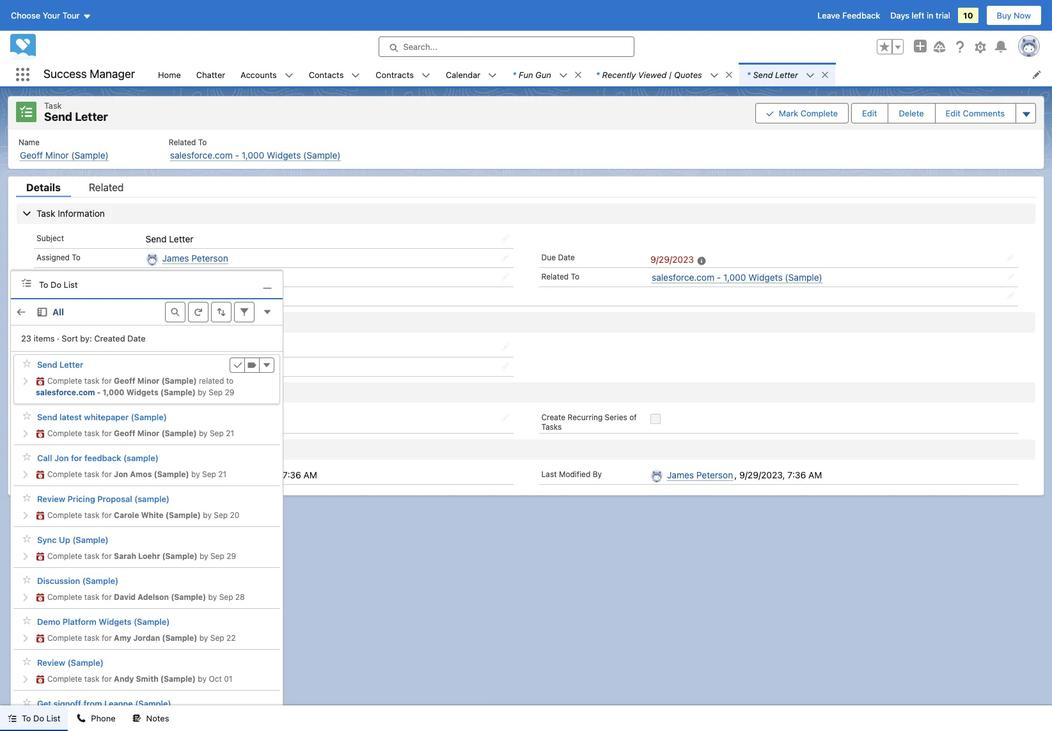 Task type: describe. For each thing, give the bounding box(es) containing it.
due date
[[542, 252, 575, 262]]

0 vertical spatial salesforce.com - 1,000 widgets (sample) link
[[170, 149, 341, 161]]

last modified by
[[542, 470, 602, 479]]

widgets inside 'related to salesforce.com - 1,000 widgets (sample)'
[[267, 149, 301, 160]]

name for name geoff minor (sample)
[[19, 137, 40, 147]]

choose your tour button
[[10, 5, 92, 26]]

task for send letter
[[84, 376, 100, 386]]

discussion
[[37, 576, 80, 587]]

viewed
[[639, 69, 667, 80]]

salesforce.com inside 'related to salesforce.com - 1,000 widgets (sample)'
[[170, 149, 233, 160]]

complete for review pricing proposal (sample)
[[47, 510, 82, 520]]

text default image inside to do list button
[[8, 714, 17, 723]]

(sample) inside name geoff minor (sample)
[[71, 149, 109, 160]]

text default image inside review pricing proposal (sample) element
[[36, 511, 45, 520]]

1 horizontal spatial send letter
[[146, 233, 194, 244]]

buy now
[[997, 10, 1032, 20]]

3 list item from the left
[[740, 63, 836, 86]]

by for demo platform widgets (sample)
[[200, 633, 208, 643]]

mark complete button
[[756, 103, 849, 123]]

home link
[[150, 63, 189, 86]]

accounts
[[241, 69, 277, 80]]

contracts link
[[368, 63, 422, 86]]

text default image inside notes button
[[132, 714, 141, 723]]

adelson
[[138, 592, 169, 602]]

get signoff from leanne (sample)
[[37, 699, 171, 709]]

20
[[230, 510, 240, 520]]

1 by from the left
[[67, 470, 77, 479]]

29 inside sync up (sample) 'element'
[[227, 551, 236, 561]]

feedback
[[84, 453, 121, 464]]

james peterson for assigned to
[[162, 252, 228, 263]]

up
[[59, 535, 70, 546]]

- inside 'related to salesforce.com - 1,000 widgets (sample)'
[[235, 149, 239, 160]]

quotes
[[675, 69, 703, 80]]

information for system information
[[70, 444, 117, 455]]

review for review (sample)
[[37, 658, 65, 668]]

text default image inside contracts list item
[[422, 71, 431, 80]]

minor inside name geoff minor (sample)
[[45, 149, 69, 160]]

text default image inside 'send latest whitepaper (sample)' 'element'
[[36, 430, 45, 439]]

recurring
[[568, 413, 603, 422]]

list inside button
[[46, 714, 60, 724]]

2 9/29/2023, from the left
[[740, 470, 786, 481]]

complete for send letter
[[47, 376, 82, 386]]

smith
[[136, 674, 159, 684]]

by for call jon for feedback (sample)
[[191, 470, 200, 479]]

mark
[[779, 108, 799, 118]]

leave feedback
[[818, 10, 881, 20]]

signoff
[[53, 699, 81, 709]]

geoff minor (sample) link
[[20, 149, 109, 161]]

complete task for sarah loehr (sample) by sep 29
[[47, 551, 236, 561]]

additional
[[36, 317, 78, 328]]

james peterson link for created by
[[162, 470, 228, 481]]

james for assigned to
[[162, 252, 189, 263]]

(sample) inside sync up (sample) link
[[72, 535, 109, 546]]

calendar link
[[438, 63, 488, 86]]

recently
[[603, 69, 636, 80]]

related link
[[79, 181, 134, 197]]

reminder set
[[36, 413, 85, 422]]

contracts list item
[[368, 63, 438, 86]]

from
[[83, 699, 102, 709]]

peterson for last modified by
[[697, 470, 734, 481]]

send inside 'task send letter'
[[44, 110, 72, 124]]

information for task information
[[58, 208, 105, 219]]

by for send latest whitepaper (sample)
[[199, 429, 208, 438]]

for for review pricing proposal (sample)
[[102, 510, 112, 520]]

to inside dialog
[[39, 280, 48, 290]]

by inside complete task for geoff minor (sample) related to salesforce.com - 1,000 widgets (sample) by sep 29
[[198, 388, 207, 397]]

2 am from the left
[[809, 470, 823, 481]]

date inside to do list dialog
[[127, 333, 146, 343]]

sep for send latest whitepaper (sample)
[[210, 429, 224, 438]]

minor for send latest whitepaper (sample)
[[137, 429, 160, 438]]

sep for review pricing proposal (sample)
[[214, 510, 228, 520]]

send inside 'element'
[[37, 412, 57, 423]]

edit for edit
[[863, 108, 878, 118]]

do inside button
[[33, 714, 44, 724]]

andy
[[114, 674, 134, 684]]

complete task for amy jordan (sample) by sep 22
[[47, 633, 236, 643]]

for for send latest whitepaper (sample)
[[102, 429, 112, 438]]

* send letter
[[747, 69, 799, 80]]

list inside dialog
[[64, 280, 78, 290]]

in
[[927, 10, 934, 20]]

list for home 'link'
[[8, 130, 1045, 169]]

send latest whitepaper (sample)
[[37, 412, 167, 423]]

sync up (sample) element
[[13, 530, 280, 568]]

white
[[141, 510, 164, 520]]

no reminder is set
[[146, 413, 221, 424]]

for for review (sample)
[[102, 674, 112, 684]]

(sample) inside send latest whitepaper (sample) link
[[131, 412, 167, 423]]

task for information
[[36, 208, 55, 219]]

to do list inside button
[[22, 714, 60, 724]]

assigned
[[36, 252, 70, 262]]

letter inside 'task send letter'
[[75, 110, 108, 124]]

21 for send latest whitepaper (sample)
[[226, 429, 234, 438]]

text default image inside review (sample) element
[[36, 675, 45, 684]]

accounts list item
[[233, 63, 301, 86]]

(sample) inside 'review (sample)' 'link'
[[68, 658, 104, 668]]

for inside the call jon for feedback (sample) link
[[71, 453, 82, 464]]

created by
[[36, 470, 77, 479]]

carole
[[114, 510, 139, 520]]

additional information button
[[17, 312, 1036, 333]]

system information button
[[17, 440, 1036, 460]]

0 vertical spatial jon
[[54, 453, 69, 464]]

leave feedback link
[[818, 10, 881, 20]]

name geoff minor (sample)
[[19, 137, 109, 160]]

delete
[[900, 108, 925, 118]]

text default image inside phone button
[[77, 714, 86, 723]]

mark complete
[[779, 108, 838, 118]]

send latest whitepaper (sample) link
[[37, 412, 167, 423]]

2 horizontal spatial 1,000
[[724, 272, 747, 283]]

, 9/29/2023, 7:36 am
[[735, 470, 823, 481]]

loehr
[[138, 551, 160, 561]]

demo platform widgets (sample) element
[[13, 612, 280, 650]]

2 7:36 from the left
[[788, 470, 807, 481]]

last
[[542, 470, 557, 479]]

information for additional information
[[80, 317, 127, 328]]

complete for sync up (sample)
[[47, 551, 82, 561]]

task for discussion (sample)
[[84, 592, 100, 602]]

* for * recently viewed | quotes
[[596, 69, 600, 80]]

* for * send letter
[[747, 69, 751, 80]]

salesforce.com link
[[36, 388, 95, 397]]

related for related
[[89, 181, 124, 193]]

task for send
[[44, 100, 62, 111]]

text default image inside demo platform widgets (sample) element
[[36, 634, 45, 643]]

|
[[669, 69, 672, 80]]

gun
[[536, 69, 552, 80]]

whitepaper
[[84, 412, 129, 423]]

for for call jon for feedback (sample)
[[102, 470, 112, 479]]

letter inside to do list dialog
[[60, 360, 83, 370]]

* fun gun
[[513, 69, 552, 80]]

fun
[[519, 69, 533, 80]]

complete task for carole white (sample) by sep 20
[[47, 510, 240, 520]]

leanne
[[104, 699, 133, 709]]

series
[[605, 413, 628, 422]]

information for other information
[[62, 387, 110, 398]]

1 horizontal spatial date
[[558, 252, 575, 262]]

0 horizontal spatial created
[[36, 470, 65, 479]]

phone button
[[69, 706, 123, 732]]

notes button
[[125, 706, 177, 732]]

delete button
[[889, 104, 935, 123]]

choose your tour
[[11, 10, 80, 20]]

success
[[44, 67, 87, 81]]

other information button
[[17, 383, 1036, 403]]

sort
[[62, 333, 78, 343]]

oct
[[209, 674, 222, 684]]

to inside button
[[22, 714, 31, 724]]

text default image for *
[[710, 71, 719, 80]]

contracts
[[376, 69, 414, 80]]

left
[[912, 10, 925, 20]]

discussion (sample) element
[[13, 571, 280, 609]]

comments inside button
[[964, 108, 1005, 118]]

complete task for jon amos (sample) by sep 21
[[47, 470, 227, 479]]

complete for demo platform widgets (sample)
[[47, 633, 82, 643]]

complete for send latest whitepaper (sample)
[[47, 429, 82, 438]]

send letter inside to do list dialog
[[37, 360, 83, 370]]

due
[[542, 252, 556, 262]]

text default image inside discussion (sample) element
[[36, 593, 45, 602]]

subject
[[36, 233, 64, 243]]

review pricing proposal (sample) element
[[13, 489, 280, 527]]

group containing mark complete
[[756, 102, 1037, 124]]

01
[[224, 674, 233, 684]]

text default image inside call jon for feedback (sample) element
[[36, 471, 45, 479]]

* for * fun gun
[[513, 69, 517, 80]]

22
[[227, 633, 236, 643]]

complete task for david adelson (sample) by sep 28
[[47, 592, 245, 602]]

complete for discussion (sample)
[[47, 592, 82, 602]]

1,000 inside complete task for geoff minor (sample) related to salesforce.com - 1,000 widgets (sample) by sep 29
[[103, 388, 125, 397]]

review (sample)
[[37, 658, 104, 668]]

sarah
[[114, 551, 136, 561]]

(sample) inside 'related to salesforce.com - 1,000 widgets (sample)'
[[303, 149, 341, 160]]

priority
[[36, 342, 63, 352]]

task for send latest whitepaper (sample)
[[84, 429, 100, 438]]

days left in trial
[[891, 10, 951, 20]]

review pricing proposal (sample) link
[[37, 494, 170, 505]]

name for name
[[36, 272, 57, 281]]

create
[[542, 413, 566, 422]]

(sample) inside demo platform widgets (sample) link
[[134, 617, 170, 628]]

assigned to
[[36, 252, 81, 262]]

sep for demo platform widgets (sample)
[[210, 633, 224, 643]]

related for related to
[[542, 272, 569, 281]]

1 9/29/2023, from the left
[[235, 470, 280, 481]]

complete inside mark complete button
[[801, 108, 838, 118]]

details link
[[16, 181, 71, 197]]

edit comments button
[[936, 104, 1016, 123]]

9/29/2023
[[651, 254, 694, 265]]

trial
[[936, 10, 951, 20]]

all
[[52, 306, 64, 317]]

related to salesforce.com - 1,000 widgets (sample)
[[169, 137, 341, 160]]



Task type: locate. For each thing, give the bounding box(es) containing it.
tasks
[[542, 422, 562, 432]]

edit right 'delete' button
[[946, 108, 961, 118]]

by down related
[[198, 388, 207, 397]]

0 vertical spatial related
[[169, 137, 196, 147]]

date right due
[[558, 252, 575, 262]]

by left 22
[[200, 633, 208, 643]]

1 vertical spatial 29
[[227, 551, 236, 561]]

(sample) inside get signoff from leanne (sample) link
[[135, 699, 171, 709]]

task inside 'send latest whitepaper (sample)' 'element'
[[84, 429, 100, 438]]

0 vertical spatial review
[[37, 494, 65, 505]]

complete inside 'send latest whitepaper (sample)' 'element'
[[47, 429, 82, 438]]

-
[[235, 149, 239, 160], [717, 272, 721, 283], [97, 388, 101, 397]]

task inside call jon for feedback (sample) element
[[84, 470, 100, 479]]

1 horizontal spatial related
[[169, 137, 196, 147]]

1 horizontal spatial do
[[51, 280, 61, 290]]

name inside name geoff minor (sample)
[[19, 137, 40, 147]]

1 vertical spatial date
[[127, 333, 146, 343]]

1 edit from the left
[[863, 108, 878, 118]]

salesforce.com
[[170, 149, 233, 160], [652, 272, 715, 283], [36, 388, 95, 397]]

task inside review (sample) element
[[84, 674, 100, 684]]

by down is
[[199, 429, 208, 438]]

text default image up get
[[36, 675, 45, 684]]

peterson
[[192, 252, 228, 263], [192, 470, 228, 481], [697, 470, 734, 481]]

0 horizontal spatial *
[[513, 69, 517, 80]]

geoff up 'details'
[[20, 149, 43, 160]]

complete inside demo platform widgets (sample) element
[[47, 633, 82, 643]]

text default image down from
[[77, 714, 86, 723]]

0 horizontal spatial salesforce.com - 1,000 widgets (sample) link
[[170, 149, 341, 161]]

0 horizontal spatial comments
[[36, 291, 75, 301]]

discussion (sample) link
[[37, 576, 118, 587]]

date up send letter element
[[127, 333, 146, 343]]

modified
[[559, 470, 591, 479]]

sep inside review pricing proposal (sample) element
[[214, 510, 228, 520]]

1 horizontal spatial -
[[235, 149, 239, 160]]

minor down normal
[[137, 376, 160, 386]]

29 down 20
[[227, 551, 236, 561]]

review down demo
[[37, 658, 65, 668]]

complete down discussion
[[47, 592, 82, 602]]

3 * from the left
[[747, 69, 751, 80]]

1 horizontal spatial list
[[64, 280, 78, 290]]

james peterson for last modified by
[[668, 470, 734, 481]]

3 task from the top
[[84, 470, 100, 479]]

to for related to salesforce.com - 1,000 widgets (sample)
[[198, 137, 207, 147]]

0 vertical spatial minor
[[45, 149, 69, 160]]

created inside to do list dialog
[[94, 333, 125, 343]]

complete down platform
[[47, 633, 82, 643]]

0 vertical spatial group
[[877, 39, 904, 54]]

jon up 'created by'
[[54, 453, 69, 464]]

* left recently
[[596, 69, 600, 80]]

task for call jon for feedback (sample)
[[84, 470, 100, 479]]

28
[[235, 592, 245, 602]]

task for sync up (sample)
[[84, 551, 100, 561]]

task down sync up (sample) link
[[84, 551, 100, 561]]

review (sample) element
[[13, 653, 280, 691]]

1 vertical spatial to do list
[[22, 714, 60, 724]]

task inside discussion (sample) element
[[84, 592, 100, 602]]

1 vertical spatial 1,000
[[724, 272, 747, 283]]

2 horizontal spatial *
[[747, 69, 751, 80]]

for left david
[[102, 592, 112, 602]]

task inside review pricing proposal (sample) element
[[84, 510, 100, 520]]

review inside 'link'
[[37, 658, 65, 668]]

task for review pricing proposal (sample)
[[84, 510, 100, 520]]

1 vertical spatial jon
[[114, 470, 128, 479]]

name up geoff minor (sample) link
[[19, 137, 40, 147]]

6 task from the top
[[84, 592, 100, 602]]

your
[[43, 10, 60, 20]]

1 vertical spatial task
[[36, 208, 55, 219]]

to do list inside dialog
[[39, 280, 78, 290]]

to do list up all
[[39, 280, 78, 290]]

task inside complete task for geoff minor (sample) related to salesforce.com - 1,000 widgets (sample) by sep 29
[[84, 376, 100, 386]]

minor inside complete task for geoff minor (sample) related to salesforce.com - 1,000 widgets (sample) by sep 29
[[137, 376, 160, 386]]

1 horizontal spatial 7:36
[[788, 470, 807, 481]]

items
[[34, 333, 55, 343]]

0 vertical spatial (sample)
[[124, 453, 159, 464]]

by for review (sample)
[[198, 674, 207, 684]]

1 vertical spatial related
[[89, 181, 124, 193]]

sep
[[209, 388, 223, 397], [210, 429, 224, 438], [202, 470, 216, 479], [214, 510, 228, 520], [211, 551, 225, 561], [219, 592, 233, 602], [210, 633, 224, 643]]

2 horizontal spatial salesforce.com
[[652, 272, 715, 283]]

list up all
[[64, 280, 78, 290]]

2 vertical spatial minor
[[137, 429, 160, 438]]

complete
[[801, 108, 838, 118], [47, 376, 82, 386], [47, 429, 82, 438], [47, 470, 82, 479], [47, 510, 82, 520], [47, 551, 82, 561], [47, 592, 82, 602], [47, 633, 82, 643], [47, 674, 82, 684]]

1 * from the left
[[513, 69, 517, 80]]

sep inside call jon for feedback (sample) element
[[202, 470, 216, 479]]

contacts list item
[[301, 63, 368, 86]]

task down the success
[[44, 100, 62, 111]]

0 horizontal spatial edit
[[863, 108, 878, 118]]

text default image
[[574, 70, 583, 79], [725, 70, 734, 79], [821, 70, 830, 79], [352, 71, 361, 80], [422, 71, 431, 80], [559, 71, 568, 80], [806, 71, 815, 80], [21, 277, 31, 288], [37, 307, 47, 317], [36, 377, 45, 386], [36, 430, 45, 439], [36, 471, 45, 479], [36, 511, 45, 520], [36, 552, 45, 561], [36, 593, 45, 602], [36, 634, 45, 643], [8, 714, 17, 723], [132, 714, 141, 723]]

name down assigned
[[36, 272, 57, 281]]

related for related to salesforce.com - 1,000 widgets (sample)
[[169, 137, 196, 147]]

list
[[150, 63, 1053, 86], [8, 130, 1045, 169]]

0 vertical spatial list
[[64, 280, 78, 290]]

text default image inside calendar list item
[[488, 71, 497, 80]]

task down pricing
[[84, 510, 100, 520]]

21 left 9/29/2023, 7:36 am
[[218, 470, 227, 479]]

(sample) inside call jon for feedback (sample) element
[[154, 470, 189, 479]]

by inside 'send latest whitepaper (sample)' 'element'
[[199, 429, 208, 438]]

2 vertical spatial related
[[542, 272, 569, 281]]

text default image inside accounts list item
[[285, 71, 294, 80]]

for down whitepaper at the left
[[102, 429, 112, 438]]

2 vertical spatial salesforce.com
[[36, 388, 95, 397]]

salesforce.com - 1,000 widgets (sample) link
[[170, 149, 341, 161], [652, 272, 823, 283]]

0 vertical spatial comments
[[964, 108, 1005, 118]]

1 horizontal spatial salesforce.com
[[170, 149, 233, 160]]

call
[[37, 453, 52, 464]]

james peterson for created by
[[162, 470, 228, 481]]

sep inside demo platform widgets (sample) element
[[210, 633, 224, 643]]

text default image inside send letter element
[[36, 377, 45, 386]]

4 task from the top
[[84, 510, 100, 520]]

for inside complete task for geoff minor (sample) related to salesforce.com - 1,000 widgets (sample) by sep 29
[[102, 376, 112, 386]]

review for review pricing proposal (sample)
[[37, 494, 65, 505]]

james for last modified by
[[668, 470, 694, 481]]

by for discussion (sample)
[[208, 592, 217, 602]]

text default image for calendar
[[488, 71, 497, 80]]

geoff for send latest whitepaper (sample)
[[114, 429, 136, 438]]

0 horizontal spatial -
[[97, 388, 101, 397]]

task down discussion (sample) link
[[84, 592, 100, 602]]

pricing
[[68, 494, 95, 505]]

text default image right calendar
[[488, 71, 497, 80]]

sep for discussion (sample)
[[219, 592, 233, 602]]

2 * from the left
[[596, 69, 600, 80]]

list containing home
[[150, 63, 1053, 86]]

29 inside complete task for geoff minor (sample) related to salesforce.com - 1,000 widgets (sample) by sep 29
[[225, 388, 234, 397]]

edit button
[[853, 104, 888, 123]]

list item
[[505, 63, 589, 86], [589, 63, 740, 86], [740, 63, 836, 86]]

send letter link
[[37, 360, 83, 370]]

minor inside 'send latest whitepaper (sample)' 'element'
[[137, 429, 160, 438]]

of
[[630, 413, 637, 422]]

create recurring series of tasks
[[542, 413, 637, 432]]

2 by from the left
[[593, 470, 602, 479]]

task down details 'link'
[[36, 208, 55, 219]]

29 down to
[[225, 388, 234, 397]]

information down related link
[[58, 208, 105, 219]]

by inside discussion (sample) element
[[208, 592, 217, 602]]

information inside dropdown button
[[58, 208, 105, 219]]

task inside sync up (sample) 'element'
[[84, 551, 100, 561]]

edit left the delete
[[863, 108, 878, 118]]

for for demo platform widgets (sample)
[[102, 633, 112, 643]]

1 vertical spatial 21
[[218, 470, 227, 479]]

other
[[36, 387, 60, 398]]

1 vertical spatial list
[[8, 130, 1045, 169]]

to
[[198, 137, 207, 147], [72, 252, 81, 262], [571, 272, 580, 281], [39, 280, 48, 290], [22, 714, 31, 724]]

0 vertical spatial name
[[19, 137, 40, 147]]

1 horizontal spatial edit
[[946, 108, 961, 118]]

task down send latest whitepaper (sample) link
[[84, 429, 100, 438]]

1 vertical spatial (sample)
[[134, 494, 170, 505]]

platform
[[63, 617, 96, 628]]

for inside discussion (sample) element
[[102, 592, 112, 602]]

sep for call jon for feedback (sample)
[[202, 470, 216, 479]]

now
[[1014, 10, 1032, 20]]

james peterson link for assigned to
[[162, 252, 228, 264]]

normal
[[146, 342, 176, 353]]

text default image right accounts
[[285, 71, 294, 80]]

search...
[[404, 42, 438, 52]]

1 horizontal spatial *
[[596, 69, 600, 80]]

minor up 'details'
[[45, 149, 69, 160]]

notes
[[146, 714, 169, 724]]

reminder
[[36, 413, 71, 422]]

call jon for feedback (sample) element
[[13, 448, 280, 486]]

to do list dialog
[[10, 271, 284, 732]]

0 vertical spatial do
[[51, 280, 61, 290]]

david
[[114, 592, 136, 602]]

complete for review (sample)
[[47, 674, 82, 684]]

to for related to
[[571, 272, 580, 281]]

additional information
[[36, 317, 127, 328]]

complete for call jon for feedback (sample)
[[47, 470, 82, 479]]

review (sample) link
[[37, 658, 104, 669]]

edit inside edit button
[[863, 108, 878, 118]]

29
[[225, 388, 234, 397], [227, 551, 236, 561]]

task information
[[36, 208, 105, 219]]

for left the 'amy'
[[102, 633, 112, 643]]

* left fun
[[513, 69, 517, 80]]

for down review pricing proposal (sample) link
[[102, 510, 112, 520]]

sync up (sample)
[[37, 535, 109, 546]]

james for created by
[[162, 470, 189, 481]]

salesforce.com - 1,000 widgets (sample)
[[652, 272, 823, 283]]

by inside review (sample) element
[[198, 674, 207, 684]]

buy
[[997, 10, 1012, 20]]

related to
[[542, 272, 580, 281]]

for inside sync up (sample) 'element'
[[102, 551, 112, 561]]

for up other information
[[102, 376, 112, 386]]

to
[[226, 376, 234, 386]]

complete right mark
[[801, 108, 838, 118]]

amos
[[130, 470, 152, 479]]

geoff inside complete task for geoff minor (sample) related to salesforce.com - 1,000 widgets (sample) by sep 29
[[114, 376, 136, 386]]

text default image
[[285, 71, 294, 80], [488, 71, 497, 80], [710, 71, 719, 80], [36, 675, 45, 684], [77, 714, 86, 723]]

0 horizontal spatial do
[[33, 714, 44, 724]]

1 vertical spatial salesforce.com - 1,000 widgets (sample) link
[[652, 272, 823, 283]]

0 vertical spatial to do list
[[39, 280, 78, 290]]

1 am from the left
[[304, 470, 317, 481]]

1 vertical spatial review
[[37, 658, 65, 668]]

1 vertical spatial comments
[[36, 291, 75, 301]]

set
[[208, 413, 221, 424]]

edit for edit comments
[[946, 108, 961, 118]]

1 horizontal spatial 1,000
[[242, 149, 264, 160]]

0 horizontal spatial 9/29/2023,
[[235, 470, 280, 481]]

1 vertical spatial group
[[756, 102, 1037, 124]]

7:36
[[283, 470, 301, 481], [788, 470, 807, 481]]

by inside review pricing proposal (sample) element
[[203, 510, 212, 520]]

send
[[754, 69, 773, 80], [44, 110, 72, 124], [146, 233, 167, 244], [37, 360, 57, 370], [37, 412, 57, 423]]

for for send letter
[[102, 376, 112, 386]]

by for sync up (sample)
[[200, 551, 208, 561]]

by for review pricing proposal (sample)
[[203, 510, 212, 520]]

information
[[58, 208, 105, 219], [80, 317, 127, 328], [62, 387, 110, 398], [70, 444, 117, 455]]

21 inside call jon for feedback (sample) element
[[218, 470, 227, 479]]

to do list
[[39, 280, 78, 290], [22, 714, 60, 724]]

demo platform widgets (sample) link
[[37, 617, 170, 628]]

9/29/2023, up 20
[[235, 470, 280, 481]]

1 task from the top
[[84, 376, 100, 386]]

7 task from the top
[[84, 633, 100, 643]]

widgets inside complete task for geoff minor (sample) related to salesforce.com - 1,000 widgets (sample) by sep 29
[[127, 388, 159, 397]]

task inside 'task send letter'
[[44, 100, 62, 111]]

sync up (sample) link
[[37, 535, 109, 546]]

(sample) up amos
[[124, 453, 159, 464]]

for for sync up (sample)
[[102, 551, 112, 561]]

for left andy
[[102, 674, 112, 684]]

to inside 'related to salesforce.com - 1,000 widgets (sample)'
[[198, 137, 207, 147]]

0 vertical spatial date
[[558, 252, 575, 262]]

information down send latest whitepaper (sample) link
[[70, 444, 117, 455]]

task down the call jon for feedback (sample) link
[[84, 470, 100, 479]]

list for leave feedback link
[[150, 63, 1053, 86]]

0 vertical spatial list
[[150, 63, 1053, 86]]

complete inside complete task for geoff minor (sample) related to salesforce.com - 1,000 widgets (sample) by sep 29
[[47, 376, 82, 386]]

1 horizontal spatial by
[[593, 470, 602, 479]]

8 task from the top
[[84, 674, 100, 684]]

0 vertical spatial salesforce.com
[[170, 149, 233, 160]]

1 horizontal spatial created
[[94, 333, 125, 343]]

by left 20
[[203, 510, 212, 520]]

2 vertical spatial 1,000
[[103, 388, 125, 397]]

0 vertical spatial task
[[44, 100, 62, 111]]

sep for sync up (sample)
[[211, 551, 225, 561]]

text default image inside all button
[[37, 307, 47, 317]]

information up the set in the bottom of the page
[[62, 387, 110, 398]]

send latest whitepaper (sample) element
[[13, 407, 280, 445]]

0 horizontal spatial am
[[304, 470, 317, 481]]

list down get
[[46, 714, 60, 724]]

do inside dialog
[[51, 280, 61, 290]]

sep inside sync up (sample) 'element'
[[211, 551, 225, 561]]

contacts
[[309, 69, 344, 80]]

list containing geoff minor (sample)
[[8, 130, 1045, 169]]

1 horizontal spatial 9/29/2023,
[[740, 470, 786, 481]]

complete inside sync up (sample) 'element'
[[47, 551, 82, 561]]

james peterson link for last modified by
[[668, 470, 734, 481]]

choose
[[11, 10, 40, 20]]

1 horizontal spatial am
[[809, 470, 823, 481]]

0 horizontal spatial 1,000
[[103, 388, 125, 397]]

demo platform widgets (sample)
[[37, 617, 170, 628]]

(sample) inside discussion (sample) link
[[82, 576, 118, 587]]

for up 'created by'
[[71, 453, 82, 464]]

- inside complete task for geoff minor (sample) related to salesforce.com - 1,000 widgets (sample) by sep 29
[[97, 388, 101, 397]]

1 review from the top
[[37, 494, 65, 505]]

call jon for feedback (sample) link
[[37, 453, 159, 464]]

complete down pricing
[[47, 510, 82, 520]]

set
[[73, 413, 85, 422]]

21 inside 'send latest whitepaper (sample)' 'element'
[[226, 429, 234, 438]]

1,000 inside 'related to salesforce.com - 1,000 widgets (sample)'
[[242, 149, 264, 160]]

minor for send letter
[[137, 376, 160, 386]]

1 vertical spatial minor
[[137, 376, 160, 386]]

jon
[[54, 453, 69, 464], [114, 470, 128, 479]]

0 horizontal spatial salesforce.com
[[36, 388, 95, 397]]

0 vertical spatial -
[[235, 149, 239, 160]]

* right quotes
[[747, 69, 751, 80]]

task up from
[[84, 674, 100, 684]]

task up other information
[[84, 376, 100, 386]]

2 edit from the left
[[946, 108, 961, 118]]

for inside demo platform widgets (sample) element
[[102, 633, 112, 643]]

complete inside call jon for feedback (sample) element
[[47, 470, 82, 479]]

1 vertical spatial do
[[33, 714, 44, 724]]

peterson for created by
[[192, 470, 228, 481]]

letter
[[776, 69, 799, 80], [75, 110, 108, 124], [169, 233, 194, 244], [60, 360, 83, 370]]

for inside 'send latest whitepaper (sample)' 'element'
[[102, 429, 112, 438]]

2 review from the top
[[37, 658, 65, 668]]

task inside demo platform widgets (sample) element
[[84, 633, 100, 643]]

peterson for assigned to
[[192, 252, 228, 263]]

by left 28
[[208, 592, 217, 602]]

for down the feedback
[[102, 470, 112, 479]]

complete inside discussion (sample) element
[[47, 592, 82, 602]]

by inside demo platform widgets (sample) element
[[200, 633, 208, 643]]

task inside task information dropdown button
[[36, 208, 55, 219]]

1 list item from the left
[[505, 63, 589, 86]]

1 horizontal spatial comments
[[964, 108, 1005, 118]]

0 vertical spatial geoff
[[20, 149, 43, 160]]

complete down reminder set
[[47, 429, 82, 438]]

21 for call jon for feedback (sample)
[[218, 470, 227, 479]]

2 vertical spatial geoff
[[114, 429, 136, 438]]

0 horizontal spatial send letter
[[37, 360, 83, 370]]

complete down 'review (sample)' 'link'
[[47, 674, 82, 684]]

send letter element
[[13, 354, 280, 404]]

sep inside complete task for geoff minor (sample) related to salesforce.com - 1,000 widgets (sample) by sep 29
[[209, 388, 223, 397]]

1 vertical spatial name
[[36, 272, 57, 281]]

1 vertical spatial geoff
[[114, 376, 136, 386]]

do down get
[[33, 714, 44, 724]]

by down system information
[[67, 470, 77, 479]]

information inside dropdown button
[[70, 444, 117, 455]]

(sample) up white
[[134, 494, 170, 505]]

search... button
[[379, 36, 635, 57]]

1 vertical spatial send letter
[[37, 360, 83, 370]]

for inside review (sample) element
[[102, 674, 112, 684]]

task for review (sample)
[[84, 674, 100, 684]]

2 vertical spatial -
[[97, 388, 101, 397]]

complete inside review (sample) element
[[47, 674, 82, 684]]

by right modified
[[593, 470, 602, 479]]

1 vertical spatial created
[[36, 470, 65, 479]]

jon left amos
[[114, 470, 128, 479]]

created down the call
[[36, 470, 65, 479]]

0 horizontal spatial date
[[127, 333, 146, 343]]

geoff inside 'send latest whitepaper (sample)' 'element'
[[114, 429, 136, 438]]

0 horizontal spatial by
[[67, 470, 77, 479]]

by inside sync up (sample) 'element'
[[200, 551, 208, 561]]

1 horizontal spatial salesforce.com - 1,000 widgets (sample) link
[[652, 272, 823, 283]]

geoff for send letter
[[114, 376, 136, 386]]

text default image inside sync up (sample) 'element'
[[36, 552, 45, 561]]

salesforce.com inside complete task for geoff minor (sample) related to salesforce.com - 1,000 widgets (sample) by sep 29
[[36, 388, 95, 397]]

group
[[877, 39, 904, 54], [756, 102, 1037, 124]]

by right amos
[[191, 470, 200, 479]]

days
[[891, 10, 910, 20]]

review down 'created by'
[[37, 494, 65, 505]]

complete up "salesforce.com" link in the bottom of the page
[[47, 376, 82, 386]]

complete inside review pricing proposal (sample) element
[[47, 510, 82, 520]]

0 vertical spatial 29
[[225, 388, 234, 397]]

related inside 'related to salesforce.com - 1,000 widgets (sample)'
[[169, 137, 196, 147]]

for
[[102, 376, 112, 386], [102, 429, 112, 438], [71, 453, 82, 464], [102, 470, 112, 479], [102, 510, 112, 520], [102, 551, 112, 561], [102, 592, 112, 602], [102, 633, 112, 643], [102, 674, 112, 684]]

send letter
[[146, 233, 194, 244], [37, 360, 83, 370]]

23
[[21, 333, 31, 343]]

geoff inside name geoff minor (sample)
[[20, 149, 43, 160]]

0 vertical spatial send letter
[[146, 233, 194, 244]]

calendar list item
[[438, 63, 505, 86]]

0 horizontal spatial 7:36
[[283, 470, 301, 481]]

1 vertical spatial list
[[46, 714, 60, 724]]

to for assigned to
[[72, 252, 81, 262]]

jordan
[[133, 633, 160, 643]]

2 list item from the left
[[589, 63, 740, 86]]

by right loehr
[[200, 551, 208, 561]]

geoff down whitepaper at the left
[[114, 429, 136, 438]]

task for demo platform widgets (sample)
[[84, 633, 100, 643]]

0 vertical spatial 21
[[226, 429, 234, 438]]

5 task from the top
[[84, 551, 100, 561]]

for left "sarah"
[[102, 551, 112, 561]]

get signoff from leanne (sample) link
[[37, 699, 171, 710]]

leave
[[818, 10, 841, 20]]

21 down to
[[226, 429, 234, 438]]

accounts link
[[233, 63, 285, 86]]

0 vertical spatial 1,000
[[242, 149, 264, 160]]

minor down no
[[137, 429, 160, 438]]

text default image for accounts
[[285, 71, 294, 80]]

0 horizontal spatial related
[[89, 181, 124, 193]]

do up all
[[51, 280, 61, 290]]

0 horizontal spatial jon
[[54, 453, 69, 464]]

sep inside 'send latest whitepaper (sample)' 'element'
[[210, 429, 224, 438]]

2 task from the top
[[84, 429, 100, 438]]

9/29/2023, right ,
[[740, 470, 786, 481]]

1 7:36 from the left
[[283, 470, 301, 481]]

task down demo platform widgets (sample) link
[[84, 633, 100, 643]]

by left oct
[[198, 674, 207, 684]]

(sample) inside review pricing proposal (sample) element
[[166, 510, 201, 520]]

2 horizontal spatial -
[[717, 272, 721, 283]]

other information
[[36, 387, 110, 398]]

0 horizontal spatial list
[[46, 714, 60, 724]]

complete down the call
[[47, 470, 82, 479]]

edit comments
[[946, 108, 1005, 118]]

for for discussion (sample)
[[102, 592, 112, 602]]

complete task for andy smith (sample) by oct 01
[[47, 674, 233, 684]]

complete down up
[[47, 551, 82, 561]]

for inside review pricing proposal (sample) element
[[102, 510, 112, 520]]

geoff up whitepaper at the left
[[114, 376, 136, 386]]

1 vertical spatial salesforce.com
[[652, 272, 715, 283]]

9/29/2023,
[[235, 470, 280, 481], [740, 470, 786, 481]]

text default image inside contacts list item
[[352, 71, 361, 80]]

to do list down get
[[22, 714, 60, 724]]

created right by:
[[94, 333, 125, 343]]

sep inside discussion (sample) element
[[219, 592, 233, 602]]

1 horizontal spatial jon
[[114, 470, 128, 479]]

calendar
[[446, 69, 481, 80]]

0 vertical spatial created
[[94, 333, 125, 343]]

information up by:
[[80, 317, 127, 328]]

success manager
[[44, 67, 135, 81]]

1 vertical spatial -
[[717, 272, 721, 283]]

list
[[64, 280, 78, 290], [46, 714, 60, 724]]

task send letter
[[44, 100, 108, 124]]

text default image right quotes
[[710, 71, 719, 80]]

by inside call jon for feedback (sample) element
[[191, 470, 200, 479]]

2 horizontal spatial related
[[542, 272, 569, 281]]

phone
[[91, 714, 116, 724]]



Task type: vqa. For each thing, say whether or not it's contained in the screenshot.
Sync Up (Sample)
yes



